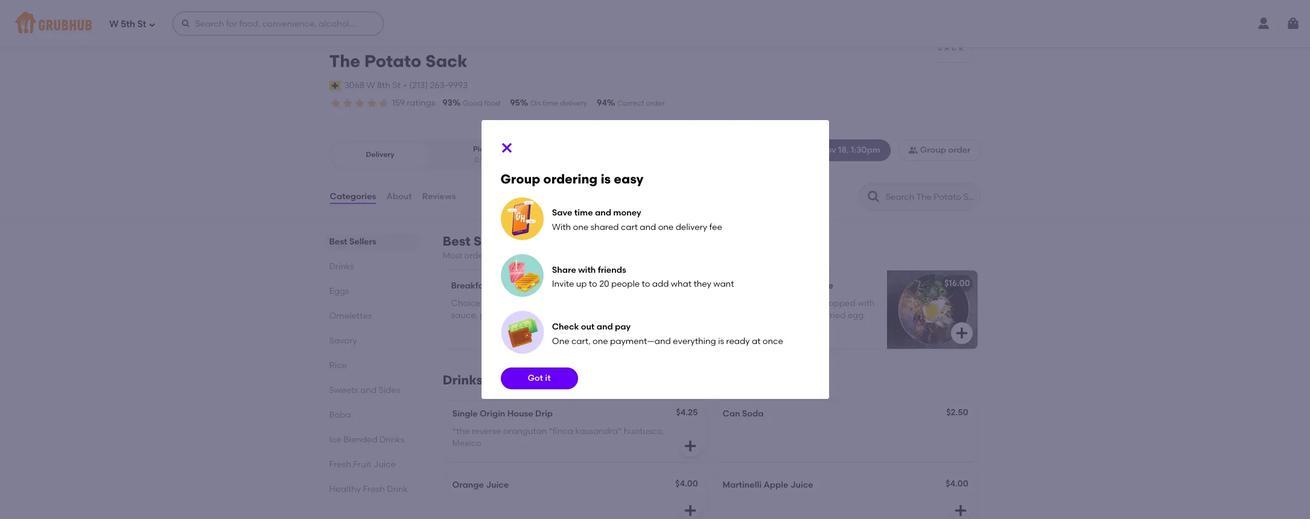 Task type: locate. For each thing, give the bounding box(es) containing it.
1 vertical spatial time
[[575, 208, 593, 218]]

*the reverse orangutan  "finca kassandra"   huatusco, mexico
[[453, 426, 665, 449]]

boba
[[329, 410, 351, 420]]

0 horizontal spatial order
[[646, 99, 665, 107]]

search icon image
[[867, 190, 881, 204]]

scrambled
[[553, 298, 597, 308]]

and inside "tab"
[[360, 385, 377, 396]]

0 horizontal spatial w
[[109, 18, 119, 29]]

to left 20
[[589, 279, 598, 289]]

delivery left fee
[[676, 222, 708, 232]]

0 horizontal spatial with
[[579, 265, 596, 275]]

2 $4.00 from the left
[[946, 479, 969, 489]]

can soda
[[723, 409, 764, 419]]

0 horizontal spatial time
[[543, 99, 559, 107]]

is left ready
[[719, 336, 725, 347]]

w 5th st
[[109, 18, 146, 29]]

1 horizontal spatial on
[[535, 310, 546, 321]]

0 horizontal spatial fresh
[[329, 460, 351, 470]]

0 vertical spatial group
[[921, 145, 947, 155]]

1 $4.00 from the left
[[676, 479, 698, 489]]

1 horizontal spatial delivery
[[676, 222, 708, 232]]

order right correct
[[646, 99, 665, 107]]

group order button
[[898, 140, 982, 161]]

0 horizontal spatial drinks
[[329, 261, 354, 272]]

burrito
[[494, 281, 522, 291]]

best sellers
[[329, 237, 377, 247]]

0 vertical spatial svg image
[[181, 19, 191, 28]]

sides
[[379, 385, 401, 396]]

time right on
[[543, 99, 559, 107]]

3068
[[345, 80, 365, 90]]

potato
[[364, 51, 422, 71]]

to
[[589, 279, 598, 289], [642, 279, 651, 289]]

2 horizontal spatial drinks
[[443, 373, 483, 388]]

served
[[584, 310, 612, 321]]

order inside 'button'
[[949, 145, 971, 155]]

of down cheese
[[663, 310, 671, 321]]

time inside save time and money with one shared cart and one delivery fee
[[575, 208, 593, 218]]

juice inside fresh fruit juice tab
[[373, 460, 396, 470]]

2 horizontal spatial with
[[858, 298, 875, 308]]

0 vertical spatial w
[[109, 18, 119, 29]]

$2.50
[[947, 408, 969, 418]]

0 vertical spatial rice
[[816, 281, 834, 291]]

1 horizontal spatial with
[[614, 310, 631, 321]]

jalapeno
[[754, 310, 790, 321]]

1:30pm
[[851, 145, 881, 155]]

group up save time and money image
[[501, 171, 541, 186]]

sauce,
[[451, 310, 478, 321]]

ice blended drinks tab
[[329, 434, 414, 446]]

orange juice
[[453, 480, 509, 490]]

is left the easy
[[601, 171, 611, 186]]

on inside best sellers most ordered on grubhub
[[499, 251, 510, 261]]

*the
[[453, 426, 470, 436]]

0 vertical spatial is
[[601, 171, 611, 186]]

1 vertical spatial fresh
[[363, 484, 385, 495]]

cheese,
[[519, 298, 551, 308]]

orangutan
[[504, 426, 547, 436]]

delivery left the 94
[[560, 99, 588, 107]]

svg image inside "main navigation" navigation
[[181, 19, 191, 28]]

0 horizontal spatial rice
[[329, 361, 347, 371]]

order right people icon
[[949, 145, 971, 155]]

1 vertical spatial order
[[949, 145, 971, 155]]

of up pico at bottom left
[[483, 298, 491, 308]]

$14.00 +
[[671, 277, 702, 288]]

best inside tab
[[329, 237, 347, 247]]

0 horizontal spatial of
[[483, 298, 491, 308]]

1 vertical spatial st
[[393, 80, 401, 90]]

1 horizontal spatial drinks
[[380, 435, 405, 445]]

with up pay
[[614, 310, 631, 321]]

rice right fried
[[816, 281, 834, 291]]

juice right 'apple'
[[791, 480, 814, 490]]

of
[[483, 298, 491, 308], [663, 310, 671, 321]]

what
[[671, 279, 692, 289]]

st right 5th
[[137, 18, 146, 29]]

to left the add
[[642, 279, 651, 289]]

drinks right blended
[[380, 435, 405, 445]]

1 horizontal spatial to
[[642, 279, 651, 289]]

and down served
[[597, 322, 613, 332]]

juice for fresh fruit juice
[[373, 460, 396, 470]]

one right cart
[[659, 222, 674, 232]]

fresh fruit juice tab
[[329, 458, 414, 471]]

0 vertical spatial order
[[646, 99, 665, 107]]

$4.00 for orange juice
[[676, 479, 698, 489]]

people
[[612, 279, 640, 289]]

jalapenos,
[[753, 298, 795, 308]]

0 horizontal spatial svg image
[[181, 19, 191, 28]]

rice tab
[[329, 359, 414, 372]]

1 to from the left
[[589, 279, 598, 289]]

1 horizontal spatial best
[[443, 234, 471, 249]]

1 horizontal spatial rice
[[816, 281, 834, 291]]

1 horizontal spatial w
[[367, 80, 375, 90]]

1 horizontal spatial order
[[949, 145, 971, 155]]

best for best sellers most ordered on grubhub
[[443, 234, 471, 249]]

drinks up the eggs on the left
[[329, 261, 354, 272]]

rice down savory
[[329, 361, 347, 371]]

1 horizontal spatial is
[[719, 336, 725, 347]]

0 vertical spatial time
[[543, 99, 559, 107]]

bacon, jalapenos, onions topped with pickled jalapeno and soft fried egg.
[[722, 298, 875, 321]]

0 horizontal spatial best
[[329, 237, 347, 247]]

1 horizontal spatial of
[[663, 310, 671, 321]]

0 vertical spatial st
[[137, 18, 146, 29]]

on right ordered
[[499, 251, 510, 261]]

0 horizontal spatial to
[[589, 279, 598, 289]]

0 vertical spatial of
[[483, 298, 491, 308]]

martinelli
[[723, 480, 762, 490]]

(213) 263-9993 button
[[410, 80, 468, 92]]

subscription pass image
[[329, 81, 342, 90]]

got
[[528, 373, 543, 384]]

ordered
[[465, 251, 497, 261]]

2 side. from the left
[[673, 310, 692, 321]]

0 horizontal spatial st
[[137, 18, 146, 29]]

star icon image
[[329, 97, 341, 109], [341, 97, 354, 109], [354, 97, 366, 109], [366, 97, 378, 109], [378, 97, 390, 109], [378, 97, 390, 109]]

$4.00
[[676, 479, 698, 489], [946, 479, 969, 489]]

save time and money image
[[501, 197, 544, 240]]

0 horizontal spatial group
[[501, 171, 541, 186]]

breakfast
[[451, 281, 491, 291]]

apple
[[764, 480, 789, 490]]

with up "up"
[[579, 265, 596, 275]]

group inside 'button'
[[921, 145, 947, 155]]

best inside best sellers most ordered on grubhub
[[443, 234, 471, 249]]

group for group order
[[921, 145, 947, 155]]

0 horizontal spatial $4.00
[[676, 479, 698, 489]]

martinelli apple juice
[[723, 480, 814, 490]]

group for group ordering is easy
[[501, 171, 541, 186]]

time right save
[[575, 208, 593, 218]]

1 vertical spatial group
[[501, 171, 541, 186]]

side. down cheese
[[673, 310, 692, 321]]

and left the 'sides'
[[360, 385, 377, 396]]

1 horizontal spatial $4.00
[[946, 479, 969, 489]]

1 horizontal spatial fresh
[[363, 484, 385, 495]]

they
[[694, 279, 712, 289]]

1 vertical spatial w
[[367, 80, 375, 90]]

1 vertical spatial svg image
[[683, 439, 698, 454]]

juice for martinelli apple juice
[[791, 480, 814, 490]]

+
[[697, 277, 702, 288]]

1 vertical spatial drinks
[[443, 373, 483, 388]]

svg image
[[1287, 16, 1301, 31], [149, 21, 156, 28], [500, 140, 514, 155], [955, 326, 969, 341], [683, 504, 698, 518], [954, 504, 968, 518]]

0 horizontal spatial on
[[499, 251, 510, 261]]

fresh left the fruit
[[329, 460, 351, 470]]

fee
[[710, 222, 723, 232]]

svg image
[[181, 19, 191, 28], [683, 439, 698, 454]]

best for best sellers
[[329, 237, 347, 247]]

jalapeno bacon fried rice image
[[887, 271, 978, 349]]

and inside check out and pay one cart, one payment—and everything is ready at once
[[597, 322, 613, 332]]

1 horizontal spatial side.
[[673, 310, 692, 321]]

fried
[[792, 281, 813, 291]]

juice right the orange
[[486, 480, 509, 490]]

mexico
[[453, 438, 482, 449]]

and down onions
[[792, 310, 808, 321]]

pico
[[480, 310, 498, 321]]

sellers up ordered
[[474, 234, 516, 249]]

payment—and
[[610, 336, 671, 347]]

0 vertical spatial on
[[499, 251, 510, 261]]

drink
[[387, 484, 408, 495]]

0.9
[[475, 156, 485, 164]]

best up drinks tab
[[329, 237, 347, 247]]

option group
[[329, 140, 536, 170]]

0 horizontal spatial delivery
[[560, 99, 588, 107]]

1 horizontal spatial st
[[393, 80, 401, 90]]

pickup 0.9 mi
[[473, 145, 498, 164]]

1 vertical spatial rice
[[329, 361, 347, 371]]

sellers inside best sellers most ordered on grubhub
[[474, 234, 516, 249]]

got it
[[528, 373, 551, 384]]

1 horizontal spatial group
[[921, 145, 947, 155]]

st left •
[[393, 80, 401, 90]]

onions
[[797, 298, 824, 308]]

drinks inside tab
[[329, 261, 354, 272]]

0 horizontal spatial sellers
[[349, 237, 377, 247]]

1 horizontal spatial juice
[[486, 480, 509, 490]]

sellers up drinks tab
[[349, 237, 377, 247]]

1 horizontal spatial one
[[593, 336, 608, 347]]

delivery
[[366, 150, 395, 159]]

drinks up the single
[[443, 373, 483, 388]]

best up most
[[443, 234, 471, 249]]

one right with
[[573, 222, 589, 232]]

soda
[[743, 409, 764, 419]]

0 horizontal spatial side.
[[563, 310, 582, 321]]

svg image right 5th
[[181, 19, 191, 28]]

5th
[[121, 18, 135, 29]]

is inside check out and pay one cart, one payment—and everything is ready at once
[[719, 336, 725, 347]]

2 to from the left
[[642, 279, 651, 289]]

ice blended drinks
[[329, 435, 405, 445]]

0 vertical spatial with
[[579, 265, 596, 275]]

at
[[752, 336, 761, 347]]

nov 18, 1:30pm
[[820, 145, 881, 155]]

group
[[921, 145, 947, 155], [501, 171, 541, 186]]

pickled
[[722, 310, 752, 321]]

up
[[577, 279, 587, 289]]

savory tab
[[329, 335, 414, 347]]

with
[[579, 265, 596, 275], [858, 298, 875, 308], [614, 310, 631, 321]]

1 horizontal spatial sellers
[[474, 234, 516, 249]]

0 vertical spatial fresh
[[329, 460, 351, 470]]

svg image down $4.25
[[683, 439, 698, 454]]

ready
[[727, 336, 750, 347]]

healthy
[[329, 484, 361, 495]]

1 vertical spatial on
[[535, 310, 546, 321]]

add
[[653, 279, 669, 289]]

and up shared
[[595, 208, 612, 218]]

rice inside tab
[[329, 361, 347, 371]]

the potato sack logo image
[[930, 19, 972, 62]]

ordering
[[544, 171, 598, 186]]

sellers inside tab
[[349, 237, 377, 247]]

•
[[404, 80, 407, 90]]

everything
[[673, 336, 717, 347]]

jalapeno
[[722, 281, 762, 291]]

people icon image
[[909, 146, 918, 155]]

time
[[543, 99, 559, 107], [575, 208, 593, 218]]

tater
[[623, 298, 643, 308]]

1 horizontal spatial svg image
[[683, 439, 698, 454]]

0 horizontal spatial juice
[[373, 460, 396, 470]]

group right people icon
[[921, 145, 947, 155]]

263-
[[430, 80, 448, 90]]

side. down scrambled
[[563, 310, 582, 321]]

2 vertical spatial with
[[614, 310, 631, 321]]

w left the 8th
[[367, 80, 375, 90]]

invite
[[552, 279, 575, 289]]

categories
[[330, 191, 376, 202]]

0 vertical spatial drinks
[[329, 261, 354, 272]]

w left 5th
[[109, 18, 119, 29]]

1 vertical spatial with
[[858, 298, 875, 308]]

on down cheese,
[[535, 310, 546, 321]]

sellers
[[474, 234, 516, 249], [349, 237, 377, 247]]

2 vertical spatial drinks
[[380, 435, 405, 445]]

1 vertical spatial delivery
[[676, 222, 708, 232]]

nov 18, 1:30pm button
[[798, 140, 891, 161]]

omelettes tab
[[329, 310, 414, 322]]

1 horizontal spatial time
[[575, 208, 593, 218]]

best sellers tab
[[329, 236, 414, 248]]

2 horizontal spatial juice
[[791, 480, 814, 490]]

1 vertical spatial is
[[719, 336, 725, 347]]

with up egg. in the right bottom of the page
[[858, 298, 875, 308]]

st
[[137, 18, 146, 29], [393, 80, 401, 90]]

can
[[723, 409, 741, 419]]

fresh left drink
[[363, 484, 385, 495]]

juice right the fruit
[[373, 460, 396, 470]]

one down out
[[593, 336, 608, 347]]

topped
[[826, 298, 856, 308]]



Task type: vqa. For each thing, say whether or not it's contained in the screenshot.
topmost 1
no



Task type: describe. For each thing, give the bounding box(es) containing it.
the potato sack
[[329, 51, 468, 71]]

fresh fruit juice
[[329, 460, 396, 470]]

good
[[463, 99, 483, 107]]

food
[[485, 99, 501, 107]]

18,
[[839, 145, 849, 155]]

good food
[[463, 99, 501, 107]]

reviews
[[422, 191, 456, 202]]

fresh inside the healthy fresh drink tab
[[363, 484, 385, 495]]

healthy fresh drink tab
[[329, 483, 414, 496]]

on time delivery
[[531, 99, 588, 107]]

de
[[500, 310, 511, 321]]

best sellers most ordered on grubhub
[[443, 234, 548, 261]]

st inside the 3068 w 8th st 'button'
[[393, 80, 401, 90]]

correct order
[[618, 99, 665, 107]]

group order
[[921, 145, 971, 155]]

159 ratings
[[392, 98, 436, 108]]

with inside share with friends invite up to 20 people to add what they want
[[579, 265, 596, 275]]

huatusco,
[[624, 426, 665, 436]]

with inside bacon, jalapenos, onions topped with pickled jalapeno and soft fried egg.
[[858, 298, 875, 308]]

main navigation navigation
[[0, 0, 1311, 47]]

the
[[329, 51, 360, 71]]

sweets and sides tab
[[329, 384, 414, 397]]

sellers for best sellers most ordered on grubhub
[[474, 234, 516, 249]]

friends
[[598, 265, 627, 275]]

share with friends image
[[501, 254, 544, 298]]

omelettes
[[329, 311, 372, 321]]

blended
[[344, 435, 378, 445]]

drip
[[536, 409, 553, 419]]

$4.00 for martinelli apple juice
[[946, 479, 969, 489]]

w inside "main navigation" navigation
[[109, 18, 119, 29]]

0 horizontal spatial is
[[601, 171, 611, 186]]

out
[[581, 322, 595, 332]]

1 side. from the left
[[563, 310, 582, 321]]

order for correct order
[[646, 99, 665, 107]]

0 vertical spatial delivery
[[560, 99, 588, 107]]

group ordering is easy
[[501, 171, 644, 186]]

nov
[[820, 145, 837, 155]]

drinks inside "tab"
[[380, 435, 405, 445]]

93
[[443, 98, 453, 108]]

sack
[[426, 51, 468, 71]]

soft
[[810, 310, 826, 321]]

2 horizontal spatial one
[[659, 222, 674, 232]]

20
[[600, 279, 610, 289]]

• (213) 263-9993
[[404, 80, 468, 90]]

0 horizontal spatial one
[[573, 222, 589, 232]]

(213)
[[410, 80, 428, 90]]

save time and money with one shared cart and one delivery fee
[[552, 208, 723, 232]]

delivery inside save time and money with one shared cart and one delivery fee
[[676, 222, 708, 232]]

choice
[[634, 310, 661, 321]]

eggs tab
[[329, 285, 414, 298]]

bacon,
[[722, 298, 750, 308]]

Search The Potato Sack search field
[[885, 191, 977, 203]]

sellers for best sellers
[[349, 237, 377, 247]]

about button
[[386, 175, 413, 219]]

share
[[552, 265, 577, 275]]

reviews button
[[422, 175, 457, 219]]

$14.00
[[671, 277, 697, 288]]

drinks tab
[[329, 260, 414, 273]]

ice
[[329, 435, 342, 445]]

eggs
[[329, 286, 349, 297]]

want
[[714, 279, 735, 289]]

94
[[597, 98, 607, 108]]

about
[[387, 191, 412, 202]]

share with friends invite up to 20 people to add what they want
[[552, 265, 735, 289]]

time for save
[[575, 208, 593, 218]]

check out and pay image
[[501, 311, 544, 355]]

fresh inside fresh fruit juice tab
[[329, 460, 351, 470]]

pay
[[615, 322, 631, 332]]

origin
[[480, 409, 506, 419]]

boba tab
[[329, 409, 414, 422]]

on inside choice of meat, cheese, scrambled eggs, tater tots, cheese sauce, pico de gallo on the side. served with choice of side.
[[535, 310, 546, 321]]

save
[[552, 208, 573, 218]]

"finca
[[549, 426, 574, 436]]

order for group order
[[949, 145, 971, 155]]

cheese
[[665, 298, 694, 308]]

choice
[[451, 298, 481, 308]]

jalapeno bacon fried rice
[[722, 281, 834, 291]]

savory
[[329, 336, 357, 346]]

sweets
[[329, 385, 358, 396]]

it
[[545, 373, 551, 384]]

single origin house drip
[[453, 409, 553, 419]]

st inside "main navigation" navigation
[[137, 18, 146, 29]]

sweets and sides
[[329, 385, 401, 396]]

breakfast burrito
[[451, 281, 522, 291]]

1 vertical spatial of
[[663, 310, 671, 321]]

time for on
[[543, 99, 559, 107]]

mi
[[487, 156, 496, 164]]

option group containing pickup
[[329, 140, 536, 170]]

159
[[392, 98, 405, 108]]

money
[[614, 208, 642, 218]]

fried
[[828, 310, 846, 321]]

pickup
[[473, 145, 498, 154]]

orange
[[453, 480, 484, 490]]

w inside 'button'
[[367, 80, 375, 90]]

with
[[552, 222, 571, 232]]

eggs,
[[599, 298, 621, 308]]

check
[[552, 322, 579, 332]]

one
[[552, 336, 570, 347]]

fruit
[[353, 460, 371, 470]]

choice of meat, cheese, scrambled eggs, tater tots, cheese sauce, pico de gallo on the side. served with choice of side.
[[451, 298, 694, 321]]

one inside check out and pay one cart, one payment—and everything is ready at once
[[593, 336, 608, 347]]

with inside choice of meat, cheese, scrambled eggs, tater tots, cheese sauce, pico de gallo on the side. served with choice of side.
[[614, 310, 631, 321]]

single
[[453, 409, 478, 419]]

healthy fresh drink
[[329, 484, 408, 495]]

check out and pay one cart, one payment—and everything is ready at once
[[552, 322, 784, 347]]

and inside bacon, jalapenos, onions topped with pickled jalapeno and soft fried egg.
[[792, 310, 808, 321]]

correct
[[618, 99, 645, 107]]

shared
[[591, 222, 619, 232]]

and right cart
[[640, 222, 657, 232]]



